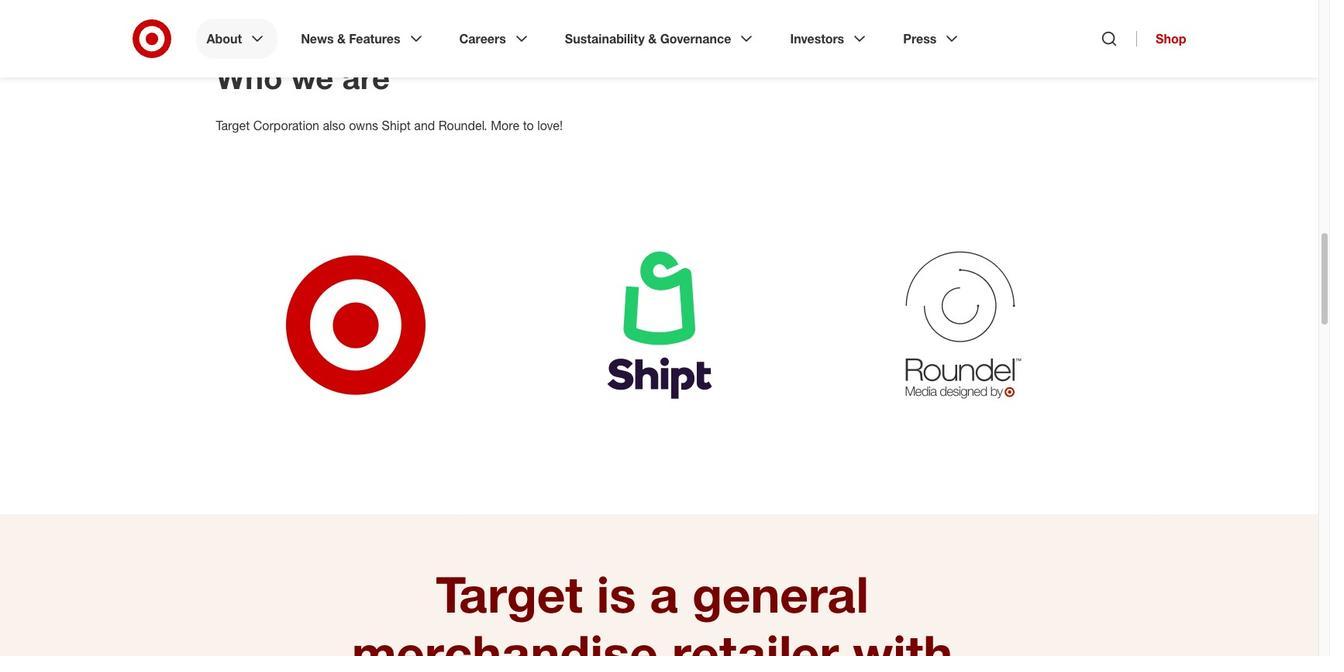 Task type: locate. For each thing, give the bounding box(es) containing it.
target is a general
[[436, 564, 883, 625]]

& for sustainability
[[648, 31, 657, 47]]

who we are
[[216, 59, 390, 96]]

investors link
[[780, 19, 880, 59]]

& inside 'sustainability & governance' link
[[648, 31, 657, 47]]

& right news
[[337, 31, 346, 47]]

target
[[216, 118, 250, 133], [436, 564, 583, 625]]

news & features link
[[290, 19, 436, 59]]

who
[[216, 59, 283, 96]]

1 vertical spatial target
[[436, 564, 583, 625]]

1 horizontal spatial &
[[648, 31, 657, 47]]

is
[[597, 564, 636, 625]]

investors
[[790, 31, 845, 47]]

1 horizontal spatial target
[[436, 564, 583, 625]]

news
[[301, 31, 334, 47]]

and
[[414, 118, 435, 133]]

&
[[337, 31, 346, 47], [648, 31, 657, 47]]

also
[[323, 118, 346, 133]]

features
[[349, 31, 401, 47]]

& left governance on the top
[[648, 31, 657, 47]]

careers
[[459, 31, 506, 47]]

press link
[[893, 19, 973, 59]]

about
[[207, 31, 242, 47]]

target for target is a general
[[436, 564, 583, 625]]

target corporation also owns shipt and roundel. more to love!
[[216, 118, 563, 133]]

1 & from the left
[[337, 31, 346, 47]]

& inside news & features link
[[337, 31, 346, 47]]

about link
[[196, 19, 278, 59]]

0 vertical spatial target
[[216, 118, 250, 133]]

2 & from the left
[[648, 31, 657, 47]]

general
[[692, 564, 869, 625]]

0 horizontal spatial target
[[216, 118, 250, 133]]

0 horizontal spatial &
[[337, 31, 346, 47]]



Task type: vqa. For each thing, say whether or not it's contained in the screenshot.
we
yes



Task type: describe. For each thing, give the bounding box(es) containing it.
careers link
[[449, 19, 542, 59]]

to
[[523, 118, 534, 133]]

owns
[[349, 118, 378, 133]]

shipt
[[382, 118, 411, 133]]

governance
[[660, 31, 732, 47]]

news & features
[[301, 31, 401, 47]]

sustainability & governance
[[565, 31, 732, 47]]

a
[[650, 564, 679, 625]]

we
[[291, 59, 334, 96]]

love!
[[537, 118, 563, 133]]

roundel.
[[439, 118, 488, 133]]

& for news
[[337, 31, 346, 47]]

shop link
[[1137, 31, 1187, 47]]

shop
[[1156, 31, 1187, 47]]

sustainability & governance link
[[554, 19, 767, 59]]

more
[[491, 118, 520, 133]]

are
[[342, 59, 390, 96]]

target for target corporation also owns shipt and roundel. more to love!
[[216, 118, 250, 133]]

sustainability
[[565, 31, 645, 47]]

press
[[903, 31, 937, 47]]

corporation
[[253, 118, 319, 133]]



